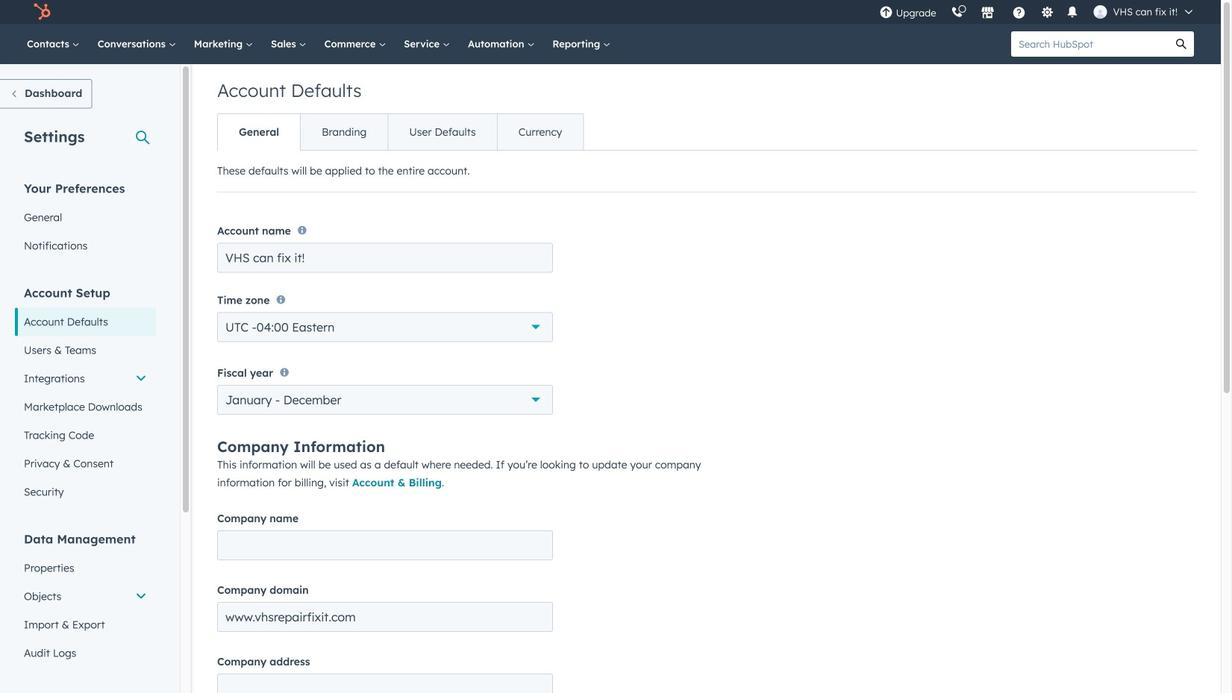 Task type: describe. For each thing, give the bounding box(es) containing it.
Search HubSpot search field
[[1012, 31, 1169, 57]]

your preferences element
[[15, 180, 156, 260]]

data management element
[[15, 531, 156, 668]]



Task type: vqa. For each thing, say whether or not it's contained in the screenshot.
checkbox
no



Task type: locate. For each thing, give the bounding box(es) containing it.
account setup element
[[15, 285, 156, 507]]

None text field
[[217, 531, 553, 561]]

marketplaces image
[[982, 7, 995, 20]]

menu
[[873, 0, 1204, 24]]

navigation
[[217, 114, 584, 151]]

None text field
[[217, 243, 553, 273], [217, 603, 553, 633], [217, 674, 553, 694], [217, 243, 553, 273], [217, 603, 553, 633], [217, 674, 553, 694]]

terry turtle image
[[1094, 5, 1108, 19]]



